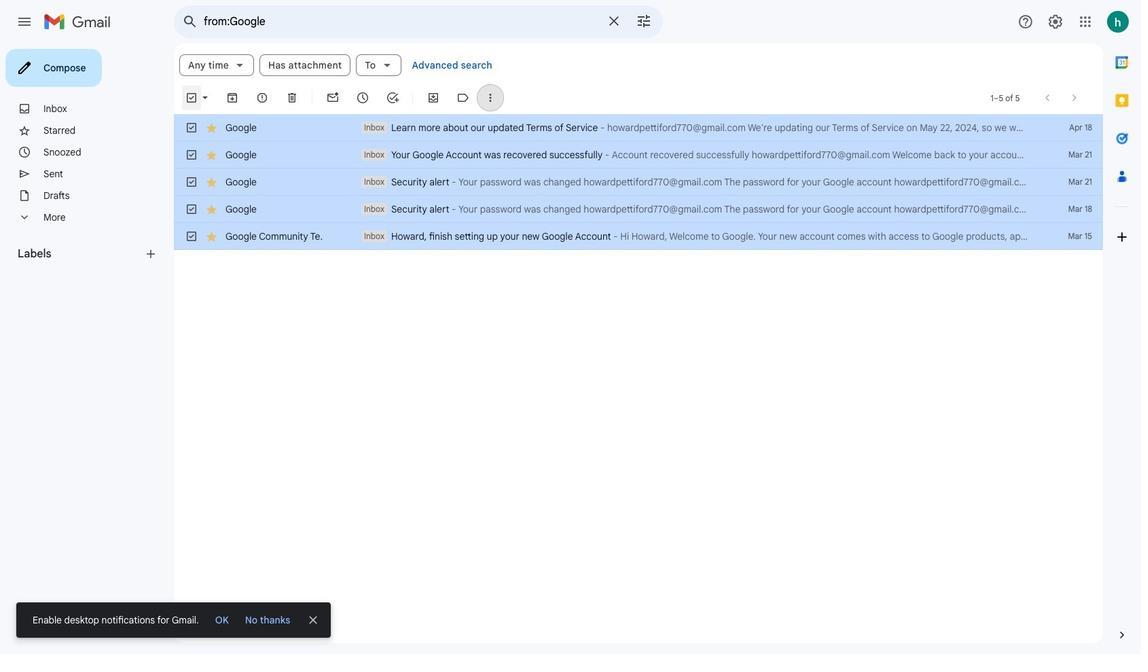 Task type: describe. For each thing, give the bounding box(es) containing it.
move to inbox image
[[427, 91, 440, 105]]

2 row from the top
[[174, 141, 1103, 168]]

5 row from the top
[[174, 223, 1103, 250]]

more email options image
[[484, 91, 497, 105]]

1 row from the top
[[174, 114, 1103, 141]]

Search mail text field
[[204, 15, 598, 29]]

add to tasks image
[[386, 91, 399, 105]]

labels image
[[456, 91, 470, 105]]

snooze image
[[356, 91, 370, 105]]

main menu image
[[16, 14, 33, 30]]



Task type: locate. For each thing, give the bounding box(es) containing it.
None checkbox
[[185, 91, 198, 105], [185, 148, 198, 162], [185, 202, 198, 216], [185, 91, 198, 105], [185, 148, 198, 162], [185, 202, 198, 216]]

delete image
[[285, 91, 299, 105]]

3 row from the top
[[174, 168, 1103, 196]]

clear search image
[[600, 7, 628, 35]]

heading
[[18, 247, 144, 261]]

4 row from the top
[[174, 196, 1103, 223]]

tab list
[[1103, 43, 1141, 605]]

None search field
[[174, 5, 663, 38]]

None checkbox
[[185, 121, 198, 134], [185, 175, 198, 189], [185, 230, 198, 243], [185, 121, 198, 134], [185, 175, 198, 189], [185, 230, 198, 243]]

gmail image
[[43, 8, 118, 35]]

alert
[[16, 31, 1119, 638]]

search mail image
[[178, 10, 202, 34]]

report spam image
[[255, 91, 269, 105]]

support image
[[1018, 14, 1034, 30]]

archive image
[[226, 91, 239, 105]]

navigation
[[0, 43, 174, 654]]

settings image
[[1047, 14, 1064, 30]]

main content
[[174, 43, 1103, 643]]

advanced search options image
[[630, 7, 658, 35]]

row
[[174, 114, 1103, 141], [174, 141, 1103, 168], [174, 168, 1103, 196], [174, 196, 1103, 223], [174, 223, 1103, 250]]



Task type: vqa. For each thing, say whether or not it's contained in the screenshot.
the bottom KNOW
no



